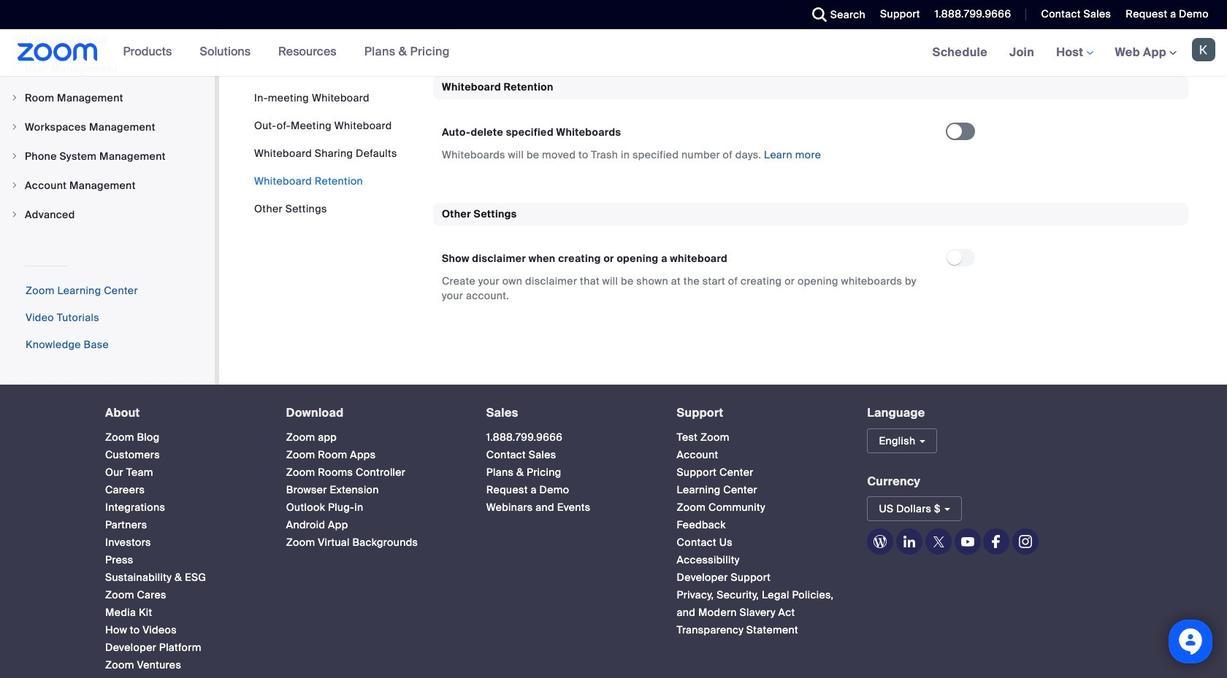 Task type: vqa. For each thing, say whether or not it's contained in the screenshot.
2nd "menu item"
yes



Task type: describe. For each thing, give the bounding box(es) containing it.
profile picture image
[[1193, 38, 1216, 61]]

2 heading from the left
[[286, 407, 460, 420]]

2 menu item from the top
[[0, 84, 215, 112]]

4 heading from the left
[[677, 407, 841, 420]]

5 right image from the top
[[10, 210, 19, 219]]

4 right image from the top
[[10, 181, 19, 190]]

4 menu item from the top
[[0, 142, 215, 170]]

other settings element
[[433, 203, 1189, 321]]

6 menu item from the top
[[0, 201, 215, 229]]

zoom logo image
[[18, 43, 98, 61]]

3 menu item from the top
[[0, 113, 215, 141]]

3 right image from the top
[[10, 152, 19, 161]]

1 heading from the left
[[105, 407, 260, 420]]



Task type: locate. For each thing, give the bounding box(es) containing it.
whiteboard retention element
[[433, 76, 1189, 179]]

banner
[[0, 29, 1228, 77]]

heading
[[105, 407, 260, 420], [286, 407, 460, 420], [486, 407, 651, 420], [677, 407, 841, 420]]

3 heading from the left
[[486, 407, 651, 420]]

product information navigation
[[112, 29, 461, 76]]

menu item
[[0, 55, 215, 83], [0, 84, 215, 112], [0, 113, 215, 141], [0, 142, 215, 170], [0, 172, 215, 199], [0, 201, 215, 229]]

2 right image from the top
[[10, 123, 19, 131]]

menu bar
[[254, 91, 397, 216]]

admin menu menu
[[0, 26, 215, 230]]

right image
[[10, 93, 19, 102], [10, 123, 19, 131], [10, 152, 19, 161], [10, 181, 19, 190], [10, 210, 19, 219]]

1 menu item from the top
[[0, 55, 215, 83]]

5 menu item from the top
[[0, 172, 215, 199]]

1 right image from the top
[[10, 93, 19, 102]]

meetings navigation
[[922, 29, 1228, 77]]



